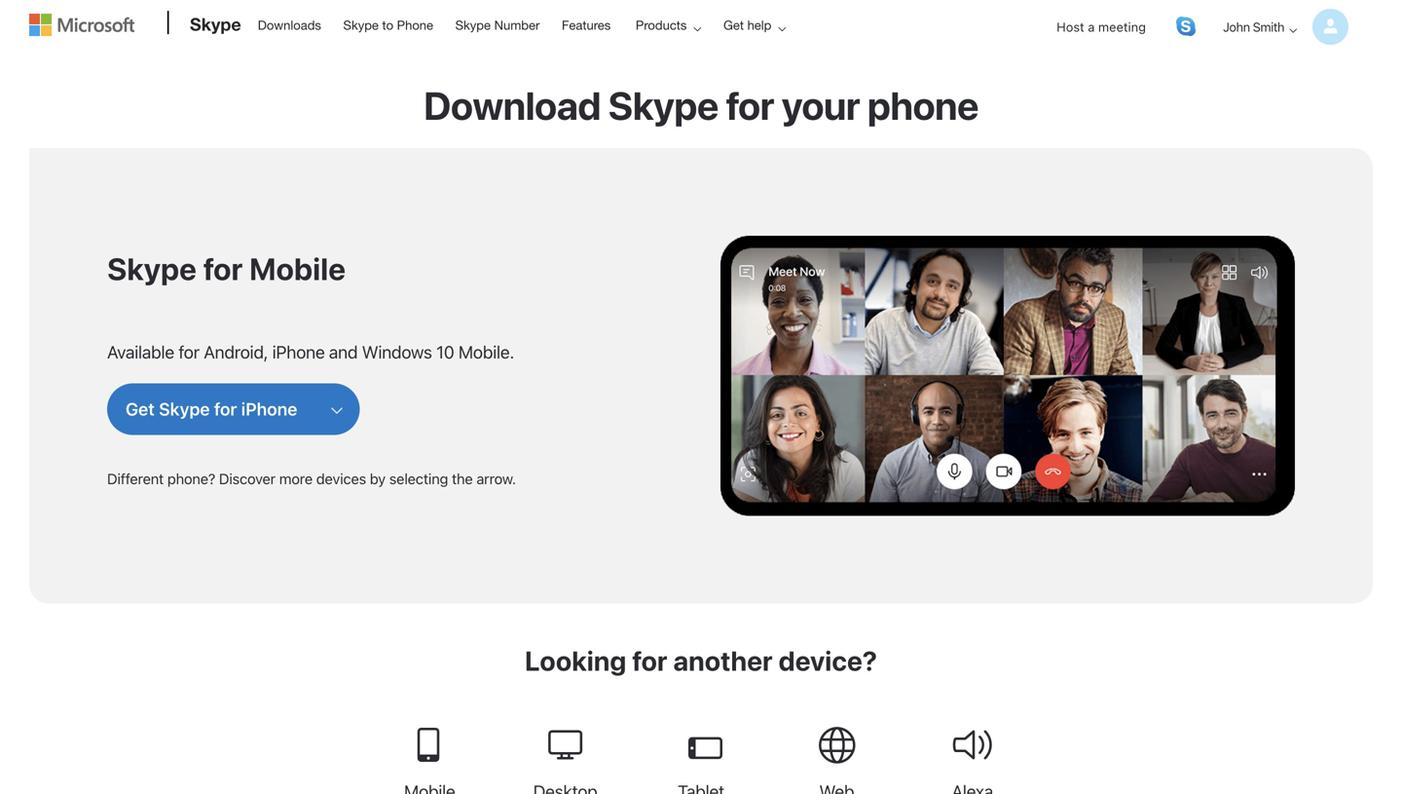 Task type: vqa. For each thing, say whether or not it's contained in the screenshot.
second  "link" from right
yes



Task type: describe. For each thing, give the bounding box(es) containing it.
for down android,
[[214, 399, 237, 419]]

your
[[782, 82, 860, 128]]

skype to phone link
[[335, 1, 442, 48]]

arrow.
[[477, 470, 516, 487]]

by
[[370, 470, 386, 487]]

host a meeting link
[[1042, 2, 1162, 52]]

host a meeting
[[1057, 19, 1147, 34]]

skype number link
[[447, 1, 549, 48]]

help
[[748, 18, 772, 33]]

menu bar containing host a meeting
[[29, 2, 1374, 103]]

downloads link
[[249, 1, 330, 48]]

john smith
[[1224, 19, 1285, 34]]

android,
[[204, 342, 268, 362]]

get skype for iphone
[[126, 399, 297, 419]]

skype for skype number
[[456, 18, 491, 33]]

 link
[[905, 709, 1041, 794]]

skype on mobile device image
[[721, 236, 1296, 516]]

iphone for android,
[[273, 342, 325, 362]]

different phone? discover more devices by selecting the arrow.
[[107, 470, 516, 487]]

products
[[636, 18, 687, 33]]

device?
[[779, 645, 878, 677]]

mobile
[[249, 250, 346, 287]]

 for first  link from the left
[[410, 725, 449, 764]]

skype down products on the left top of page
[[609, 82, 719, 128]]

skype number
[[456, 18, 540, 33]]

available for android, iphone and windows 10 mobile.
[[107, 342, 514, 362]]

10
[[437, 342, 454, 362]]

skype link
[[180, 1, 247, 54]]

get help
[[724, 18, 772, 33]]


[[954, 725, 992, 764]]

2  link from the left
[[634, 709, 769, 794]]

arrow down image
[[1282, 19, 1306, 42]]

downloads
[[258, 18, 321, 33]]

selecting
[[389, 470, 448, 487]]



Task type: locate. For each thing, give the bounding box(es) containing it.
and
[[329, 342, 358, 362]]

iphone down android,
[[241, 399, 297, 419]]

get for get skype for iphone
[[126, 399, 155, 419]]

for for skype for mobile
[[203, 250, 243, 287]]

skype for skype for mobile
[[107, 250, 197, 287]]

 link
[[362, 709, 498, 794], [634, 709, 769, 794]]

more
[[279, 470, 313, 487]]

phone
[[397, 18, 434, 33]]

phone?
[[167, 470, 215, 487]]

0 horizontal spatial 
[[410, 725, 449, 764]]

host
[[1057, 19, 1085, 34]]

1 horizontal spatial get
[[724, 18, 744, 33]]

for left your
[[726, 82, 775, 128]]

for
[[726, 82, 775, 128], [203, 250, 243, 287], [179, 342, 200, 362], [214, 399, 237, 419], [632, 645, 668, 677]]

1 horizontal spatial  link
[[634, 709, 769, 794]]

number
[[495, 18, 540, 33]]

microsoft image
[[29, 14, 134, 36]]

looking
[[525, 645, 627, 677]]

 link
[[498, 709, 634, 794]]

get inside dropdown button
[[724, 18, 744, 33]]

get help button
[[711, 1, 802, 50]]

skype for skype
[[190, 14, 241, 35]]

menu bar
[[29, 2, 1374, 103]]

1 vertical spatial get
[[126, 399, 155, 419]]

features link
[[553, 1, 620, 48]]

 for first  link from the right
[[687, 730, 725, 769]]

devices
[[316, 470, 366, 487]]

john
[[1224, 19, 1251, 34]]

0 vertical spatial get
[[724, 18, 744, 33]]

skype left to on the top of page
[[343, 18, 379, 33]]

skype up available
[[107, 250, 197, 287]]

0 horizontal spatial  link
[[362, 709, 498, 794]]

john smith link
[[1208, 2, 1349, 52]]

avatar image
[[1313, 9, 1349, 45]]

the
[[452, 470, 473, 487]]

discover
[[219, 470, 276, 487]]

skype up phone?
[[159, 399, 210, 419]]

iphone
[[273, 342, 325, 362], [241, 399, 297, 419]]


[[546, 725, 585, 764]]

skype left downloads link
[[190, 14, 241, 35]]

windows
[[362, 342, 432, 362]]

get inside get skype for iphone link
[[126, 399, 155, 419]]

iphone for for
[[241, 399, 297, 419]]

for left mobile
[[203, 250, 243, 287]]

download
[[424, 82, 601, 128]]

to
[[382, 18, 394, 33]]

get skype for iphone link
[[126, 398, 297, 421]]

1  link from the left
[[362, 709, 498, 794]]

get for get help
[[724, 18, 744, 33]]

 link
[[1177, 17, 1196, 36]]

products button
[[623, 1, 717, 50]]

iphone left "and"
[[273, 342, 325, 362]]

mobile.
[[459, 342, 514, 362]]

skype for mobile
[[107, 250, 346, 287]]

get down available
[[126, 399, 155, 419]]

get left 'help'
[[724, 18, 744, 33]]

meeting
[[1099, 19, 1147, 34]]

skype to phone
[[343, 18, 434, 33]]

for left another in the bottom of the page
[[632, 645, 668, 677]]


[[818, 725, 857, 764]]

for left android,
[[179, 342, 200, 362]]

1 horizontal spatial 
[[687, 730, 725, 769]]


[[410, 725, 449, 764], [687, 730, 725, 769]]

for for available for android, iphone and windows 10 mobile.
[[179, 342, 200, 362]]

looking for another device?
[[525, 645, 878, 677]]

 link
[[769, 709, 905, 794]]

skype left number
[[456, 18, 491, 33]]

0 horizontal spatial get
[[126, 399, 155, 419]]

a
[[1089, 19, 1095, 34]]

another
[[674, 645, 773, 677]]

for for looking for another device?
[[632, 645, 668, 677]]

different
[[107, 470, 164, 487]]

skype
[[190, 14, 241, 35], [343, 18, 379, 33], [456, 18, 491, 33], [609, 82, 719, 128], [107, 250, 197, 287], [159, 399, 210, 419]]

available
[[107, 342, 174, 362]]

download skype for your phone
[[424, 82, 979, 128]]

get
[[724, 18, 744, 33], [126, 399, 155, 419]]

1 vertical spatial iphone
[[241, 399, 297, 419]]

0 vertical spatial iphone
[[273, 342, 325, 362]]

features
[[562, 18, 611, 33]]

smith
[[1254, 19, 1285, 34]]

skype for skype to phone
[[343, 18, 379, 33]]

phone
[[868, 82, 979, 128]]



